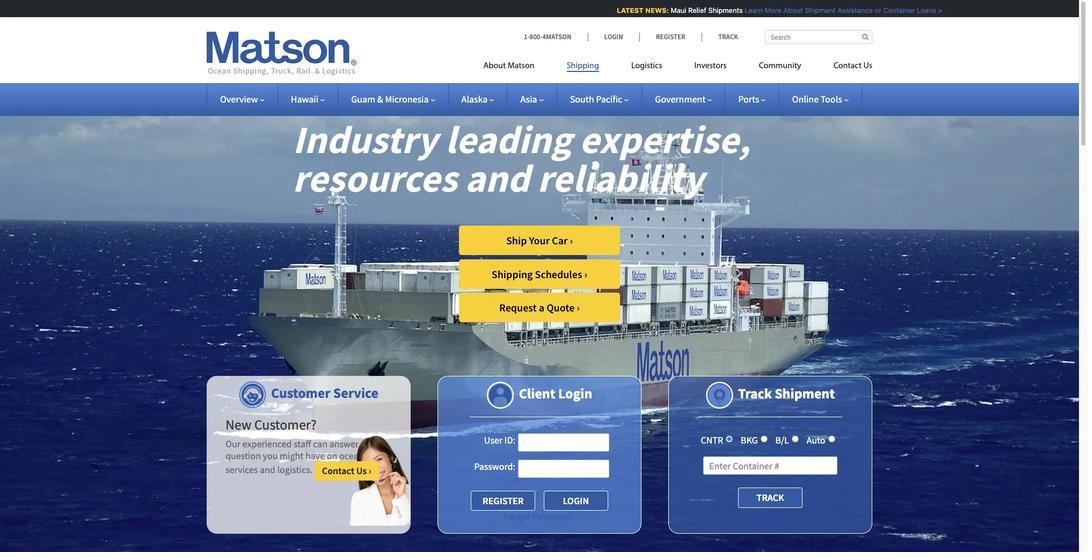 Task type: describe. For each thing, give the bounding box(es) containing it.
0 vertical spatial shipment
[[799, 6, 830, 14]]

relief
[[682, 6, 701, 14]]

and
[[465, 154, 530, 202]]

ship
[[506, 234, 527, 247]]

ports link
[[739, 93, 766, 105]]

ports
[[739, 93, 760, 105]]

contact for contact us ›
[[322, 465, 355, 477]]

customer?
[[254, 416, 317, 433]]

4matson
[[543, 32, 572, 41]]

b/l
[[776, 434, 789, 446]]

about inside top menu navigation
[[484, 62, 506, 70]]

leading
[[445, 115, 572, 164]]

request a quote › link
[[459, 293, 620, 322]]

&
[[377, 93, 383, 105]]

staff
[[294, 438, 311, 450]]

ship your car ›
[[506, 234, 573, 247]]

guam & micronesia
[[351, 93, 429, 105]]

1 horizontal spatial about
[[777, 6, 797, 14]]

a
[[539, 301, 545, 314]]

forgot
[[504, 510, 530, 523]]

you
[[263, 449, 278, 462]]

online tools
[[792, 93, 842, 105]]

reliability
[[537, 154, 704, 202]]

investors
[[695, 62, 727, 70]]

track link
[[702, 32, 738, 41]]

>
[[932, 6, 937, 14]]

1 vertical spatial register link
[[471, 491, 535, 511]]

new
[[226, 416, 252, 433]]

industry
[[293, 115, 438, 164]]

south pacific link
[[570, 93, 629, 105]]

shipping for shipping
[[567, 62, 599, 70]]

government link
[[655, 93, 712, 105]]

logistics
[[631, 62, 662, 70]]

client
[[519, 384, 556, 402]]

track for the track button at the right of page
[[757, 492, 784, 504]]

password?
[[532, 510, 575, 523]]

industry leading expertise, resources and reliability
[[293, 115, 751, 202]]

800-
[[530, 32, 543, 41]]

password:
[[474, 460, 516, 472]]

CNTR radio
[[726, 436, 733, 442]]

1-
[[524, 32, 530, 41]]

track for track link
[[718, 32, 738, 41]]

south pacific
[[570, 93, 623, 105]]

south
[[570, 93, 594, 105]]

community
[[759, 62, 802, 70]]

learn more about shipment assistance or container loans > link
[[739, 6, 937, 14]]

hawaii
[[291, 93, 319, 105]]

0 vertical spatial register link
[[639, 32, 702, 41]]

question
[[226, 449, 261, 462]]

have
[[306, 449, 325, 462]]

contact for contact us
[[834, 62, 862, 70]]

more
[[759, 6, 776, 14]]

micronesia
[[385, 93, 429, 105]]

news:
[[639, 6, 663, 14]]

User ID: text field
[[518, 433, 609, 452]]

matson
[[508, 62, 535, 70]]

latest news: maui relief shipments learn more about shipment assistance or container loans >
[[611, 6, 937, 14]]

container
[[877, 6, 909, 14]]

online
[[792, 93, 819, 105]]

might
[[280, 449, 304, 462]]

loans
[[911, 6, 930, 14]]

experienced
[[242, 438, 292, 450]]

schedules
[[535, 267, 582, 281]]

guam
[[351, 93, 375, 105]]

1 vertical spatial shipment
[[775, 384, 835, 402]]

our
[[226, 438, 241, 450]]

asia
[[521, 93, 537, 105]]

cntr
[[701, 434, 723, 446]]

› right quote
[[577, 301, 580, 314]]

contact us ›
[[322, 465, 372, 477]]

government
[[655, 93, 706, 105]]

› right schedules
[[585, 267, 588, 281]]

request
[[499, 301, 537, 314]]

services and
[[226, 464, 275, 476]]

shipping for shipping schedules ›
[[492, 267, 533, 281]]



Task type: locate. For each thing, give the bounding box(es) containing it.
› down 'any'
[[369, 465, 372, 477]]

our experienced staff can answer any question you might have on ocean services and logistics.
[[226, 438, 375, 476]]

contact
[[834, 62, 862, 70], [322, 465, 355, 477]]

user id:
[[484, 434, 516, 446]]

answer
[[330, 438, 359, 450]]

bkg
[[741, 434, 758, 446]]

or
[[869, 6, 876, 14]]

track inside button
[[757, 492, 784, 504]]

1 horizontal spatial shipping
[[567, 62, 599, 70]]

contact us
[[834, 62, 873, 70]]

register link down password:
[[471, 491, 535, 511]]

search image
[[862, 33, 869, 40]]

asia link
[[521, 93, 544, 105]]

1 vertical spatial login
[[558, 384, 593, 402]]

latest
[[611, 6, 638, 14]]

B/L radio
[[792, 436, 799, 442]]

login down the latest
[[604, 32, 623, 41]]

0 vertical spatial shipping
[[567, 62, 599, 70]]

any
[[361, 438, 375, 450]]

quote
[[547, 301, 575, 314]]

0 horizontal spatial us
[[356, 465, 367, 477]]

car
[[552, 234, 568, 247]]

pacific
[[596, 93, 623, 105]]

0 horizontal spatial about
[[484, 62, 506, 70]]

0 vertical spatial track
[[718, 32, 738, 41]]

request a quote ›
[[499, 301, 580, 314]]

new customer?
[[226, 416, 317, 433]]

tools
[[821, 93, 842, 105]]

forgot password? link
[[504, 510, 575, 523]]

customer
[[271, 384, 331, 402]]

us for contact us ›
[[356, 465, 367, 477]]

shipping up "request"
[[492, 267, 533, 281]]

track shipment
[[738, 384, 835, 402]]

0 vertical spatial us
[[864, 62, 873, 70]]

0 horizontal spatial register
[[483, 495, 524, 507]]

None search field
[[765, 30, 873, 44]]

guam & micronesia link
[[351, 93, 435, 105]]

track up bkg option
[[738, 384, 772, 402]]

ship your car › link
[[459, 226, 620, 255]]

about matson link
[[484, 56, 551, 78]]

shipment up b/l radio
[[775, 384, 835, 402]]

contact inside top menu navigation
[[834, 62, 862, 70]]

1 horizontal spatial register
[[656, 32, 686, 41]]

assistance
[[832, 6, 867, 14]]

forgot password?
[[504, 510, 575, 523]]

shipment up the search search box
[[799, 6, 830, 14]]

ocean
[[339, 449, 364, 462]]

Auto radio
[[828, 436, 835, 442]]

shipping inside top menu navigation
[[567, 62, 599, 70]]

blue matson logo with ocean, shipping, truck, rail and logistics written beneath it. image
[[207, 32, 357, 76]]

shipping schedules › link
[[459, 259, 620, 289]]

us down ocean
[[356, 465, 367, 477]]

1 vertical spatial shipping
[[492, 267, 533, 281]]

user
[[484, 434, 503, 446]]

contact up tools
[[834, 62, 862, 70]]

1 vertical spatial us
[[356, 465, 367, 477]]

BKG radio
[[761, 436, 768, 442]]

login right client
[[558, 384, 593, 402]]

register for topmost register link
[[656, 32, 686, 41]]

›
[[570, 234, 573, 247], [585, 267, 588, 281], [577, 301, 580, 314], [369, 465, 372, 477]]

can
[[313, 438, 328, 450]]

us for contact us
[[864, 62, 873, 70]]

Password: password field
[[518, 460, 609, 478]]

1 horizontal spatial us
[[864, 62, 873, 70]]

0 vertical spatial about
[[777, 6, 797, 14]]

us inside top menu navigation
[[864, 62, 873, 70]]

shipping
[[567, 62, 599, 70], [492, 267, 533, 281]]

contact us link
[[818, 56, 873, 78]]

0 vertical spatial login
[[604, 32, 623, 41]]

1-800-4matson link
[[524, 32, 588, 41]]

service
[[333, 384, 379, 402]]

maui
[[665, 6, 680, 14]]

track down enter container # text box
[[757, 492, 784, 504]]

1 vertical spatial contact
[[322, 465, 355, 477]]

1 vertical spatial track
[[738, 384, 772, 402]]

us
[[864, 62, 873, 70], [356, 465, 367, 477]]

1 vertical spatial about
[[484, 62, 506, 70]]

register link down maui
[[639, 32, 702, 41]]

1 horizontal spatial register link
[[639, 32, 702, 41]]

1 horizontal spatial contact
[[834, 62, 862, 70]]

us down search image
[[864, 62, 873, 70]]

about matson
[[484, 62, 535, 70]]

alaska
[[462, 93, 488, 105]]

track for track shipment
[[738, 384, 772, 402]]

shipping link
[[551, 56, 615, 78]]

community link
[[743, 56, 818, 78]]

top menu navigation
[[484, 56, 873, 78]]

track down shipments
[[718, 32, 738, 41]]

your
[[529, 234, 550, 247]]

on
[[327, 449, 337, 462]]

contact down the on
[[322, 465, 355, 477]]

2 vertical spatial track
[[757, 492, 784, 504]]

online tools link
[[792, 93, 849, 105]]

register down maui
[[656, 32, 686, 41]]

client login
[[519, 384, 593, 402]]

image of smiling customer service agent ready to help. image
[[350, 436, 411, 526]]

register up forgot
[[483, 495, 524, 507]]

login link
[[588, 32, 639, 41]]

0 horizontal spatial register link
[[471, 491, 535, 511]]

Search search field
[[765, 30, 873, 44]]

shipping schedules ›
[[492, 267, 588, 281]]

shipping up south
[[567, 62, 599, 70]]

logistics.
[[277, 464, 313, 476]]

id:
[[505, 434, 516, 446]]

None button
[[544, 491, 608, 511]]

shipments
[[702, 6, 737, 14]]

1 horizontal spatial login
[[604, 32, 623, 41]]

0 vertical spatial contact
[[834, 62, 862, 70]]

1 vertical spatial register
[[483, 495, 524, 507]]

1-800-4matson
[[524, 32, 572, 41]]

contact us › link
[[315, 461, 379, 480]]

register link
[[639, 32, 702, 41], [471, 491, 535, 511]]

resources
[[293, 154, 457, 202]]

logistics link
[[615, 56, 679, 78]]

auto
[[807, 434, 826, 446]]

overview link
[[220, 93, 265, 105]]

0 vertical spatial register
[[656, 32, 686, 41]]

0 horizontal spatial shipping
[[492, 267, 533, 281]]

overview
[[220, 93, 258, 105]]

0 horizontal spatial contact
[[322, 465, 355, 477]]

investors link
[[679, 56, 743, 78]]

learn
[[739, 6, 757, 14]]

about left matson
[[484, 62, 506, 70]]

› right car on the top of the page
[[570, 234, 573, 247]]

0 horizontal spatial login
[[558, 384, 593, 402]]

register for bottom register link
[[483, 495, 524, 507]]

expertise,
[[580, 115, 751, 164]]

Enter Container # text field
[[703, 457, 838, 475]]

about right 'more'
[[777, 6, 797, 14]]



Task type: vqa. For each thing, say whether or not it's contained in the screenshot.
Or
yes



